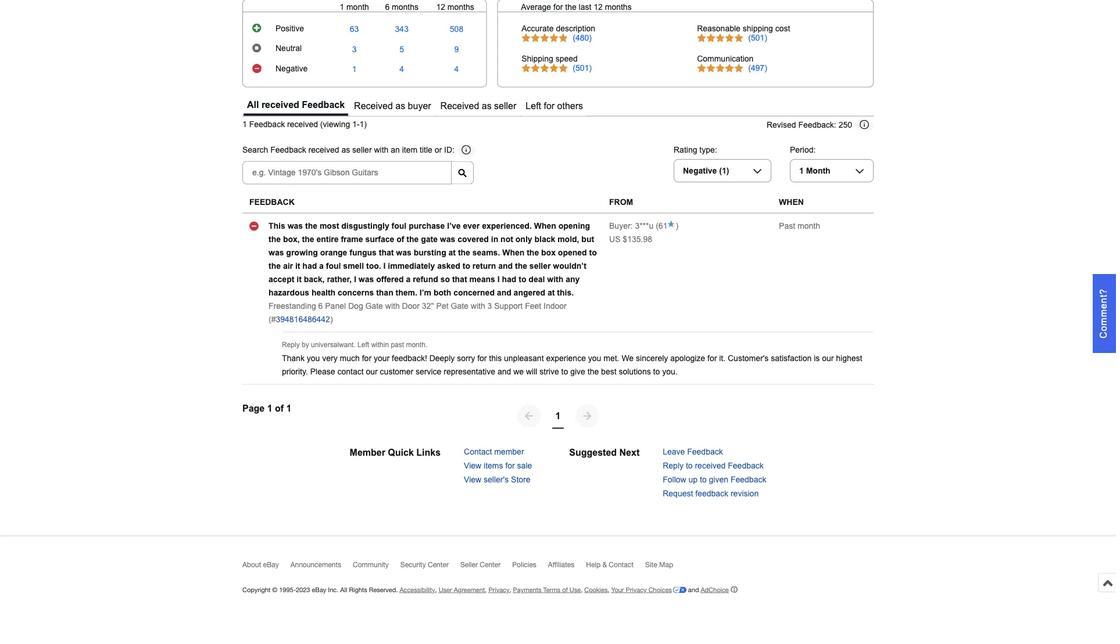 Task type: vqa. For each thing, say whether or not it's contained in the screenshot.
rightmost "Gate"
yes



Task type: locate. For each thing, give the bounding box(es) containing it.
1 horizontal spatial negative
[[683, 166, 717, 175]]

sorry
[[457, 354, 475, 363]]

negative (1)
[[683, 166, 729, 175]]

items
[[484, 462, 503, 471]]

2 12 from the left
[[594, 2, 603, 11]]

disgustingly
[[341, 222, 389, 231]]

when down 'not'
[[502, 248, 525, 257]]

center right security
[[428, 561, 449, 569]]

1 horizontal spatial reply
[[663, 462, 684, 471]]

0 vertical spatial ebay
[[263, 561, 279, 569]]

received for received as buyer
[[354, 101, 393, 111]]

past
[[391, 341, 404, 349]]

0 horizontal spatial seller
[[352, 146, 372, 155]]

2 gate from the left
[[451, 302, 469, 311]]

you.
[[662, 368, 678, 377]]

rating type:
[[674, 145, 717, 154]]

501 ratings received on reasonable shipping cost. click to check average rating. element
[[748, 34, 767, 43]]

month for 1 month
[[346, 2, 369, 11]]

of right page
[[275, 404, 284, 414]]

1 , from the left
[[435, 587, 437, 594]]

received
[[262, 100, 299, 110], [287, 120, 318, 129], [308, 146, 339, 155], [695, 462, 726, 471]]

0 horizontal spatial you
[[307, 354, 320, 363]]

choices
[[649, 587, 672, 594]]

501 ratings received on shipping speed. click to check average rating. element
[[573, 63, 592, 72]]

0 vertical spatial of
[[397, 235, 404, 244]]

privacy down seller center link
[[489, 587, 510, 594]]

0 vertical spatial 1 button
[[352, 65, 357, 74]]

gate right pet
[[451, 302, 469, 311]]

1 horizontal spatial (501) button
[[748, 34, 767, 43]]

from element
[[609, 198, 633, 207]]

months up 343
[[392, 2, 419, 11]]

1 12 from the left
[[436, 2, 445, 11]]

1 vertical spatial of
[[275, 404, 284, 414]]

0 horizontal spatial gate
[[365, 302, 383, 311]]

2 vertical spatial of
[[562, 587, 568, 594]]

concerns
[[338, 288, 374, 297]]

rights
[[349, 587, 367, 594]]

center right seller
[[480, 561, 501, 569]]

as
[[395, 101, 405, 111], [482, 101, 492, 111], [342, 146, 350, 155]]

1 vertical spatial 3
[[488, 302, 492, 311]]

5 , from the left
[[608, 587, 610, 594]]

thank
[[282, 354, 305, 363]]

1 vertical spatial contact
[[609, 561, 634, 569]]

1 horizontal spatial that
[[452, 275, 467, 284]]

at up asked
[[449, 248, 456, 257]]

box,
[[283, 235, 300, 244]]

contact inside "link"
[[609, 561, 634, 569]]

feedback replied by seller universalwant. element
[[282, 341, 354, 349]]

480 ratings received on accurate description. click to check average rating. element
[[573, 34, 592, 43]]

3 down 63 button
[[352, 45, 357, 54]]

the left most
[[305, 222, 317, 231]]

received up 1 feedback received (viewing 1-1) on the top left of the page
[[262, 100, 299, 110]]

1 horizontal spatial 4 button
[[454, 65, 459, 74]]

contact up 'items'
[[464, 448, 492, 457]]

1 horizontal spatial 3
[[488, 302, 492, 311]]

the left last in the right top of the page
[[565, 2, 577, 11]]

hazardous
[[269, 288, 309, 297]]

i
[[383, 262, 386, 271], [354, 275, 356, 284], [497, 275, 500, 284]]

than
[[376, 288, 393, 297]]

) right 61
[[676, 222, 679, 231]]

apologize
[[670, 354, 705, 363]]

shipping
[[522, 54, 553, 63]]

, left user
[[435, 587, 437, 594]]

2 vertical spatial seller
[[530, 262, 551, 271]]

reply up thank at left bottom
[[282, 341, 300, 349]]

,
[[435, 587, 437, 594], [485, 587, 487, 594], [510, 587, 511, 594], [581, 587, 583, 594], [608, 587, 610, 594]]

that
[[379, 248, 394, 257], [452, 275, 467, 284]]

angered
[[514, 288, 545, 297]]

received inside leave feedback reply to received feedback follow up to given feedback request feedback revision
[[695, 462, 726, 471]]

1 horizontal spatial ebay
[[312, 587, 326, 594]]

privacy right your
[[626, 587, 647, 594]]

concerned
[[454, 288, 495, 297]]

e.g. Vintage 1970's Gibson Guitars text field
[[242, 161, 452, 185]]

months up 508
[[448, 2, 474, 11]]

center for security center
[[428, 561, 449, 569]]

0 vertical spatial view
[[464, 462, 481, 471]]

this was the most disgustingly foul purchase i've ever experienced. when opening the box, the entire frame surface of the gate was covered in not only black mold, but was growing orange fungus that was bursting at the seams. when the box opened to the air it had a foul
smell too. i immediately asked to return and the seller wouldn't accept it back, rather, i was offered
a refund so that means i had to deal with any hazardous health concerns than them.
i'm both concerned and angered at this. element
[[269, 222, 597, 297]]

0 vertical spatial left
[[526, 101, 541, 111]]

12 right last in the right top of the page
[[594, 2, 603, 11]]

i right the means
[[497, 275, 500, 284]]

, left payments
[[510, 587, 511, 594]]

as for seller
[[482, 101, 492, 111]]

1 vertical spatial month
[[798, 222, 820, 231]]

4 down 9 button
[[454, 65, 459, 74]]

our down your
[[366, 368, 378, 377]]

the left box
[[527, 248, 539, 257]]

sincerely
[[636, 354, 668, 363]]

all up search
[[247, 100, 259, 110]]

positive
[[276, 24, 304, 33]]

1 horizontal spatial privacy
[[626, 587, 647, 594]]

2 horizontal spatial i
[[497, 275, 500, 284]]

received
[[354, 101, 393, 111], [440, 101, 479, 111]]

accurate
[[522, 24, 554, 33]]

0 horizontal spatial (501)
[[573, 63, 592, 72]]

when up black
[[534, 222, 556, 231]]

seller up deal
[[530, 262, 551, 271]]

all received feedback
[[247, 100, 345, 110]]

1 horizontal spatial months
[[448, 2, 474, 11]]

shipping
[[743, 24, 773, 33]]

community
[[353, 561, 389, 569]]

very
[[322, 354, 338, 363]]

of right surface
[[397, 235, 404, 244]]

ebay
[[263, 561, 279, 569], [312, 587, 326, 594]]

seller center
[[460, 561, 501, 569]]

1 horizontal spatial you
[[588, 354, 601, 363]]

1 center from the left
[[428, 561, 449, 569]]

, left the "privacy" link
[[485, 587, 487, 594]]

12
[[436, 2, 445, 11], [594, 2, 603, 11]]

394816486442
[[276, 315, 330, 324]]

negative down neutral at the top of page
[[276, 64, 308, 73]]

6 down health
[[318, 302, 323, 311]]

page
[[242, 404, 265, 414]]

view left the seller's
[[464, 476, 481, 485]]

the right the give
[[588, 368, 599, 377]]

0 vertical spatial had
[[303, 262, 317, 271]]

of for disgustingly
[[397, 235, 404, 244]]

left right .
[[358, 341, 369, 349]]

1 vertical spatial (501)
[[573, 63, 592, 72]]

1 horizontal spatial (501)
[[748, 34, 767, 43]]

0 vertical spatial 6
[[385, 2, 390, 11]]

and left the we at the left of page
[[498, 368, 511, 377]]

a
[[319, 262, 324, 271], [406, 275, 411, 284]]

inc.
[[328, 587, 339, 594]]

gate down "than"
[[365, 302, 383, 311]]

1 4 from the left
[[400, 65, 404, 74]]

(501) down speed at the top
[[573, 63, 592, 72]]

1 vertical spatial a
[[406, 275, 411, 284]]

you left met.
[[588, 354, 601, 363]]

0 horizontal spatial when
[[502, 248, 525, 257]]

1 vertical spatial left
[[358, 341, 369, 349]]

0 vertical spatial (501) button
[[748, 34, 767, 43]]

0 horizontal spatial 4
[[400, 65, 404, 74]]

1 horizontal spatial received
[[440, 101, 479, 111]]

1 inside navigation
[[556, 411, 561, 422]]

left within past month. element
[[358, 341, 427, 349]]

received right buyer
[[440, 101, 479, 111]]

when element
[[779, 198, 804, 207]]

1 horizontal spatial foul
[[392, 222, 407, 231]]

a up back,
[[319, 262, 324, 271]]

1 horizontal spatial 12
[[594, 2, 603, 11]]

0 horizontal spatial contact
[[464, 448, 492, 457]]

main content containing all received feedback
[[242, 0, 1116, 518]]

3 left support
[[488, 302, 492, 311]]

1 vertical spatial reply
[[663, 462, 684, 471]]

help & contact link
[[586, 561, 645, 575]]

0 vertical spatial (501)
[[748, 34, 767, 43]]

had up angered
[[502, 275, 516, 284]]

this
[[269, 222, 285, 231]]

1 horizontal spatial center
[[480, 561, 501, 569]]

accept
[[269, 275, 294, 284]]

(501) for speed
[[573, 63, 592, 72]]

strive
[[540, 368, 559, 377]]

2 horizontal spatial months
[[605, 2, 632, 11]]

0 horizontal spatial that
[[379, 248, 394, 257]]

member quick links
[[350, 448, 441, 459]]

1 months from the left
[[392, 2, 419, 11]]

to left deal
[[519, 275, 526, 284]]

0 horizontal spatial (501) button
[[573, 63, 592, 73]]

the left air
[[269, 262, 281, 271]]

so
[[440, 275, 450, 284]]

0 horizontal spatial received
[[354, 101, 393, 111]]

feedback element
[[249, 198, 295, 207]]

our right is
[[822, 354, 834, 363]]

that down surface
[[379, 248, 394, 257]]

2 center from the left
[[480, 561, 501, 569]]

month
[[346, 2, 369, 11], [798, 222, 820, 231]]

foul down the orange
[[326, 262, 341, 271]]

received down '(viewing'
[[308, 146, 339, 155]]

request feedback revision link
[[663, 490, 759, 499]]

0 horizontal spatial center
[[428, 561, 449, 569]]

a up them.
[[406, 275, 411, 284]]

1 horizontal spatial contact
[[609, 561, 634, 569]]

0 horizontal spatial ebay
[[263, 561, 279, 569]]

wouldn't
[[553, 262, 587, 271]]

1 privacy from the left
[[489, 587, 510, 594]]

main content
[[242, 0, 1116, 518]]

2 months from the left
[[448, 2, 474, 11]]

$135.98
[[623, 235, 652, 244]]

negative inside "dropdown button"
[[683, 166, 717, 175]]

0 vertical spatial seller
[[494, 101, 516, 111]]

1 vertical spatial our
[[366, 368, 378, 377]]

us
[[609, 235, 621, 244]]

others
[[557, 101, 583, 111]]

1 vertical spatial ebay
[[312, 587, 326, 594]]

an
[[391, 146, 400, 155]]

seller down 1)
[[352, 146, 372, 155]]

1 horizontal spatial as
[[395, 101, 405, 111]]

0 horizontal spatial 3
[[352, 45, 357, 54]]

left inside button
[[526, 101, 541, 111]]

1 vertical spatial all
[[340, 587, 347, 594]]

4 button down 9 button
[[454, 65, 459, 74]]

497 ratings received on communication. click to check average rating. element
[[748, 63, 767, 72]]

months for 6 months
[[392, 2, 419, 11]]

(501) down shipping
[[748, 34, 767, 43]]

0 horizontal spatial our
[[366, 368, 378, 377]]

0 vertical spatial foul
[[392, 222, 407, 231]]

seller left "left for others"
[[494, 101, 516, 111]]

with up this.
[[547, 275, 563, 284]]

had
[[303, 262, 317, 271], [502, 275, 516, 284]]

please
[[310, 368, 335, 377]]

and
[[498, 262, 513, 271], [497, 288, 511, 297], [498, 368, 511, 377], [688, 587, 699, 594]]

negative down rating type:
[[683, 166, 717, 175]]

i right too.
[[383, 262, 386, 271]]

received down all received feedback button
[[287, 120, 318, 129]]

all
[[247, 100, 259, 110], [340, 587, 347, 594]]

you
[[307, 354, 320, 363], [588, 354, 601, 363]]

for down member
[[505, 462, 515, 471]]

0 horizontal spatial )
[[330, 315, 333, 324]]

1 horizontal spatial )
[[676, 222, 679, 231]]

view seller's store link
[[464, 476, 531, 485]]

adchoice link
[[701, 587, 738, 594]]

your
[[611, 587, 624, 594]]

select the feedback time period you want to see element
[[790, 145, 816, 154]]

1 vertical spatial (501) button
[[573, 63, 592, 73]]

user
[[439, 587, 452, 594]]

, left cookies at the bottom right of page
[[581, 587, 583, 594]]

month right past
[[798, 222, 820, 231]]

cookies link
[[584, 587, 608, 594]]

reserved.
[[369, 587, 398, 594]]

for
[[553, 2, 563, 11], [544, 101, 555, 111], [362, 354, 372, 363], [477, 354, 487, 363], [708, 354, 717, 363], [505, 462, 515, 471]]

that right so
[[452, 275, 467, 284]]

refund
[[413, 275, 438, 284]]

i up concerns
[[354, 275, 356, 284]]

revision
[[731, 490, 759, 499]]

0 vertical spatial negative
[[276, 64, 308, 73]]

at up indoor
[[548, 288, 555, 297]]

month up 63
[[346, 2, 369, 11]]

we
[[622, 354, 634, 363]]

0 horizontal spatial privacy
[[489, 587, 510, 594]]

and left adchoice
[[688, 587, 699, 594]]

as inside received as buyer button
[[395, 101, 405, 111]]

security center
[[400, 561, 449, 569]]

3 inside freestanding 6 panel dog gate with door 32'' pet gate with 3 support feet indoor (#
[[488, 302, 492, 311]]

1 vertical spatial 1 button
[[545, 404, 571, 429]]

left left others
[[526, 101, 541, 111]]

1 view from the top
[[464, 462, 481, 471]]

you down feedback replied by seller universalwant. element
[[307, 354, 320, 363]]

bursting
[[414, 248, 446, 257]]

0 vertical spatial that
[[379, 248, 394, 257]]

description
[[556, 24, 595, 33]]

0 vertical spatial month
[[346, 2, 369, 11]]

0 horizontal spatial negative
[[276, 64, 308, 73]]

4 down 5 button
[[400, 65, 404, 74]]

and up support
[[497, 288, 511, 297]]

3***u
[[635, 222, 654, 231]]

of
[[397, 235, 404, 244], [275, 404, 284, 414], [562, 587, 568, 594]]

1 horizontal spatial month
[[798, 222, 820, 231]]

250
[[839, 121, 852, 130]]

as inside "received as seller" button
[[482, 101, 492, 111]]

2 4 button from the left
[[454, 65, 459, 74]]

as for buyer
[[395, 101, 405, 111]]

health
[[312, 288, 336, 297]]

months right last in the right top of the page
[[605, 2, 632, 11]]

1 vertical spatial at
[[548, 288, 555, 297]]

1 horizontal spatial of
[[397, 235, 404, 244]]

of inside this was the most disgustingly foul purchase i've ever experienced. when opening the box, the entire frame surface of the gate was covered in not only black mold, but was growing orange fungus that was bursting at the seams. when the box opened to the air it had a foul smell too. i immediately asked to return and the seller wouldn't accept it back, rather, i was offered a refund so that means i had to deal with any hazardous health concerns than them. i'm both concerned and angered at this.
[[397, 235, 404, 244]]

0 vertical spatial 3
[[352, 45, 357, 54]]

and inside reply by universalwant . left within past month. thank you very much for your feedback! deeply sorry for this unpleasant experience you met. we sincerely apologize for it. customer's satisfaction is our highest priority. please contact our customer service representative and we will strive to give the best solutions to you.
[[498, 368, 511, 377]]

2 , from the left
[[485, 587, 487, 594]]

0 horizontal spatial reply
[[282, 341, 300, 349]]

request
[[663, 490, 693, 499]]

left inside reply by universalwant . left within past month. thank you very much for your feedback! deeply sorry for this unpleasant experience you met. we sincerely apologize for it. customer's satisfaction is our highest priority. please contact our customer service representative and we will strive to give the best solutions to you.
[[358, 341, 369, 349]]

1 button down the "3" button
[[352, 65, 357, 74]]

1 vertical spatial negative
[[683, 166, 717, 175]]

2 horizontal spatial seller
[[530, 262, 551, 271]]

when
[[534, 222, 556, 231], [502, 248, 525, 257]]

contact right &
[[609, 561, 634, 569]]

1 button down strive
[[545, 404, 571, 429]]

for inside contact member view items for sale view seller's store
[[505, 462, 515, 471]]

1 horizontal spatial left
[[526, 101, 541, 111]]

4 button down 5 button
[[400, 65, 404, 74]]

(501) button down speed at the top
[[573, 63, 592, 73]]

(501) button for speed
[[573, 63, 592, 73]]

1 received from the left
[[354, 101, 393, 111]]

received inside all received feedback button
[[262, 100, 299, 110]]

1 horizontal spatial our
[[822, 354, 834, 363]]

1 vertical spatial had
[[502, 275, 516, 284]]

ebay left inc.
[[312, 587, 326, 594]]

(501) button down shipping
[[748, 34, 767, 43]]

2023
[[296, 587, 310, 594]]

) down panel
[[330, 315, 333, 324]]

it.
[[719, 354, 726, 363]]

2 horizontal spatial of
[[562, 587, 568, 594]]

2 4 from the left
[[454, 65, 459, 74]]

1 horizontal spatial 1 button
[[545, 404, 571, 429]]

it left back,
[[297, 275, 302, 284]]

received up "follow up to given feedback" link
[[695, 462, 726, 471]]

support
[[494, 302, 523, 311]]

security center link
[[400, 561, 460, 575]]

1 horizontal spatial gate
[[451, 302, 469, 311]]

2 view from the top
[[464, 476, 481, 485]]

1 horizontal spatial i
[[383, 262, 386, 271]]

4 , from the left
[[581, 587, 583, 594]]

5 button
[[400, 45, 404, 54]]

6 right 1 month
[[385, 2, 390, 11]]

1 horizontal spatial seller
[[494, 101, 516, 111]]

door
[[402, 302, 420, 311]]

0 vertical spatial a
[[319, 262, 324, 271]]

speed
[[556, 54, 578, 63]]

suggested next
[[569, 448, 640, 459]]

the
[[565, 2, 577, 11], [305, 222, 317, 231], [269, 235, 281, 244], [302, 235, 314, 244], [407, 235, 419, 244], [458, 248, 470, 257], [527, 248, 539, 257], [269, 262, 281, 271], [515, 262, 527, 271], [588, 368, 599, 377]]

2 privacy from the left
[[626, 587, 647, 594]]

2 received from the left
[[440, 101, 479, 111]]

1 inside dropdown button
[[799, 166, 804, 175]]

( 61
[[654, 222, 668, 231]]

this.
[[557, 288, 574, 297]]

feedback left by buyer. element
[[609, 222, 654, 231]]

cost
[[775, 24, 790, 33]]

0 horizontal spatial foul
[[326, 262, 341, 271]]

had up back,
[[303, 262, 317, 271]]

0 horizontal spatial had
[[303, 262, 317, 271]]

received as seller button
[[437, 97, 520, 116]]

0 vertical spatial it
[[295, 262, 300, 271]]



Task type: describe. For each thing, give the bounding box(es) containing it.
much
[[340, 354, 360, 363]]

follow up to given feedback link
[[663, 476, 766, 485]]

immediately
[[388, 262, 435, 271]]

is
[[814, 354, 820, 363]]

reply to received feedback link
[[663, 462, 764, 471]]

to right the "up"
[[700, 476, 707, 485]]

received as buyer
[[354, 101, 431, 111]]

highest
[[836, 354, 862, 363]]

universalwant
[[311, 341, 354, 349]]

for left this at left
[[477, 354, 487, 363]]

1 gate from the left
[[365, 302, 383, 311]]

past month element
[[779, 222, 820, 231]]

with down the concerned
[[471, 302, 485, 311]]

accessibility link
[[400, 587, 435, 594]]

sale
[[517, 462, 532, 471]]

reply inside reply by universalwant . left within past month. thank you very much for your feedback! deeply sorry for this unpleasant experience you met. we sincerely apologize for it. customer's satisfaction is our highest priority. please contact our customer service representative and we will strive to give the best solutions to you.
[[282, 341, 300, 349]]

negative for negative
[[276, 64, 308, 73]]

us $135.98
[[609, 235, 652, 244]]

was down i've
[[440, 235, 455, 244]]

i've
[[447, 222, 461, 231]]

deeply
[[429, 354, 455, 363]]

343 button
[[395, 25, 409, 34]]

(#
[[269, 315, 276, 324]]

reply by universalwant . left within past month. thank you very much for your feedback! deeply sorry for this unpleasant experience you met. we sincerely apologize for it. customer's satisfaction is our highest priority. please contact our customer service representative and we will strive to give the best solutions to you.
[[282, 341, 862, 377]]

about ebay
[[242, 561, 279, 569]]

contact member link
[[464, 448, 524, 457]]

to left the you.
[[653, 368, 660, 377]]

ever
[[463, 222, 480, 231]]

representative
[[444, 368, 495, 377]]

1 vertical spatial it
[[297, 275, 302, 284]]

1)
[[360, 120, 367, 129]]

for inside button
[[544, 101, 555, 111]]

the down 'covered'
[[458, 248, 470, 257]]

was down too.
[[359, 275, 374, 284]]

view items for sale link
[[464, 462, 532, 471]]

1 vertical spatial that
[[452, 275, 467, 284]]

back,
[[304, 275, 325, 284]]

for left it.
[[708, 354, 717, 363]]

for up accurate description
[[553, 2, 563, 11]]

(501) button for shipping
[[748, 34, 767, 43]]

pet
[[436, 302, 449, 311]]

feedback:
[[798, 121, 836, 130]]

accessibility
[[400, 587, 435, 594]]

any
[[566, 275, 580, 284]]

was up air
[[269, 248, 284, 257]]

(480)
[[573, 34, 592, 43]]

.
[[354, 341, 356, 349]]

1 vertical spatial seller
[[352, 146, 372, 155]]

with inside this was the most disgustingly foul purchase i've ever experienced. when opening the box, the entire frame surface of the gate was covered in not only black mold, but was growing orange fungus that was bursting at the seams. when the box opened to the air it had a foul smell too. i immediately asked to return and the seller wouldn't accept it back, rather, i was offered a refund so that means i had to deal with any hazardous health concerns than them. i'm both concerned and angered at this.
[[547, 275, 563, 284]]

buyer:
[[609, 222, 633, 231]]

1 horizontal spatial a
[[406, 275, 411, 284]]

freestanding 6 panel dog gate with door 32'' pet gate with 3 support feet indoor (#
[[269, 302, 567, 324]]

feedback!
[[392, 354, 427, 363]]

2 you from the left
[[588, 354, 601, 363]]

deal
[[529, 275, 545, 284]]

reply inside leave feedback reply to received feedback follow up to given feedback request feedback revision
[[663, 462, 684, 471]]

1 horizontal spatial 6
[[385, 2, 390, 11]]

1 month
[[340, 2, 369, 11]]

1 4 button from the left
[[400, 65, 404, 74]]

1-
[[352, 120, 360, 129]]

offered
[[376, 275, 404, 284]]

seller inside "received as seller" button
[[494, 101, 516, 111]]

received for received as seller
[[440, 101, 479, 111]]

copyright © 1995-2023 ebay inc. all rights reserved. accessibility , user agreement , privacy , payments terms of use , cookies , your privacy choices
[[242, 587, 672, 594]]

the down this
[[269, 235, 281, 244]]

the up growing
[[302, 235, 314, 244]]

month
[[806, 166, 831, 175]]

store
[[511, 476, 531, 485]]

3 , from the left
[[510, 587, 511, 594]]

opened
[[558, 248, 587, 257]]

black
[[535, 235, 555, 244]]

contact inside contact member view items for sale view seller's store
[[464, 448, 492, 457]]

service
[[416, 368, 441, 377]]

was up box,
[[288, 222, 303, 231]]

not
[[501, 235, 513, 244]]

(497)
[[748, 63, 767, 72]]

them.
[[396, 288, 417, 297]]

3 months from the left
[[605, 2, 632, 11]]

orange
[[320, 248, 347, 257]]

suggested
[[569, 448, 617, 459]]

0 vertical spatial our
[[822, 354, 834, 363]]

thank you very much for your feedback! deeply sorry for this unpleasant experience you met. we sincerely apologize for it. customer's satisfaction is our highest priority. please contact our customer service representative and we will strive to give the best solutions to you. element
[[282, 354, 862, 377]]

63 button
[[350, 25, 359, 34]]

to left the give
[[561, 368, 568, 377]]

all inside button
[[247, 100, 259, 110]]

month.
[[406, 341, 427, 349]]

1 you from the left
[[307, 354, 320, 363]]

privacy link
[[489, 587, 510, 594]]

the inside reply by universalwant . left within past month. thank you very much for your feedback! deeply sorry for this unpleasant experience you met. we sincerely apologize for it. customer's satisfaction is our highest priority. please contact our customer service representative and we will strive to give the best solutions to you.
[[588, 368, 599, 377]]

comment?
[[1098, 289, 1109, 339]]

1 navigation
[[517, 404, 599, 429]]

average for the last 12 months
[[521, 2, 632, 11]]

reasonable
[[697, 24, 741, 33]]

was up immediately
[[396, 248, 411, 257]]

period:
[[790, 145, 816, 154]]

1 horizontal spatial had
[[502, 275, 516, 284]]

0 horizontal spatial of
[[275, 404, 284, 414]]

343
[[395, 25, 409, 34]]

and right the return
[[498, 262, 513, 271]]

the left gate
[[407, 235, 419, 244]]

leave feedback link
[[663, 448, 723, 457]]

item
[[402, 146, 418, 155]]

0 horizontal spatial i
[[354, 275, 356, 284]]

to down but
[[589, 248, 597, 257]]

for left your
[[362, 354, 372, 363]]

contact
[[337, 368, 364, 377]]

(
[[656, 222, 659, 231]]

the down only
[[515, 262, 527, 271]]

of for ebay
[[562, 587, 568, 594]]

to right asked
[[463, 262, 470, 271]]

affiliates link
[[548, 561, 586, 575]]

(501) for shipping
[[748, 34, 767, 43]]

this
[[489, 354, 502, 363]]

508 button
[[450, 25, 463, 34]]

help & contact
[[586, 561, 634, 569]]

seller inside this was the most disgustingly foul purchase i've ever experienced. when opening the box, the entire frame surface of the gate was covered in not only black mold, but was growing orange fungus that was bursting at the seams. when the box opened to the air it had a foul smell too. i immediately asked to return and the seller wouldn't accept it back, rather, i was offered a refund so that means i had to deal with any hazardous health concerns than them. i'm both concerned and angered at this.
[[530, 262, 551, 271]]

past month
[[779, 222, 820, 231]]

0 horizontal spatial as
[[342, 146, 350, 155]]

with down "than"
[[385, 302, 400, 311]]

seams.
[[473, 248, 500, 257]]

negative for negative (1)
[[683, 166, 717, 175]]

your privacy choices link
[[611, 587, 686, 594]]

center for seller center
[[480, 561, 501, 569]]

seller's
[[484, 476, 509, 485]]

0 horizontal spatial at
[[449, 248, 456, 257]]

all received feedback button
[[244, 97, 348, 116]]

panel
[[325, 302, 346, 311]]

left for others button
[[522, 97, 587, 116]]

6 inside freestanding 6 panel dog gate with door 32'' pet gate with 3 support feet indoor (#
[[318, 302, 323, 311]]

9
[[454, 45, 459, 54]]

feedback inside all received feedback button
[[302, 100, 345, 110]]

1 horizontal spatial all
[[340, 587, 347, 594]]

with left an
[[374, 146, 389, 155]]

(1)
[[719, 166, 729, 175]]

1 vertical spatial )
[[330, 315, 333, 324]]

seller
[[460, 561, 478, 569]]

left for others
[[526, 101, 583, 111]]

1 vertical spatial when
[[502, 248, 525, 257]]

rating
[[674, 145, 697, 154]]

revised
[[767, 121, 796, 130]]

0 vertical spatial )
[[676, 222, 679, 231]]

12 months
[[436, 2, 474, 11]]

394816486442 )
[[276, 315, 333, 324]]

months for 12 months
[[448, 2, 474, 11]]

to down leave feedback link
[[686, 462, 693, 471]]

month for past month
[[798, 222, 820, 231]]

about ebay link
[[242, 561, 290, 575]]

payments
[[513, 587, 542, 594]]

0 horizontal spatial a
[[319, 262, 324, 271]]

select the type of feedback rating you want to see element
[[674, 145, 717, 154]]

only
[[516, 235, 532, 244]]

0 vertical spatial when
[[534, 222, 556, 231]]

cookies
[[584, 587, 608, 594]]

i'm
[[420, 288, 431, 297]]



